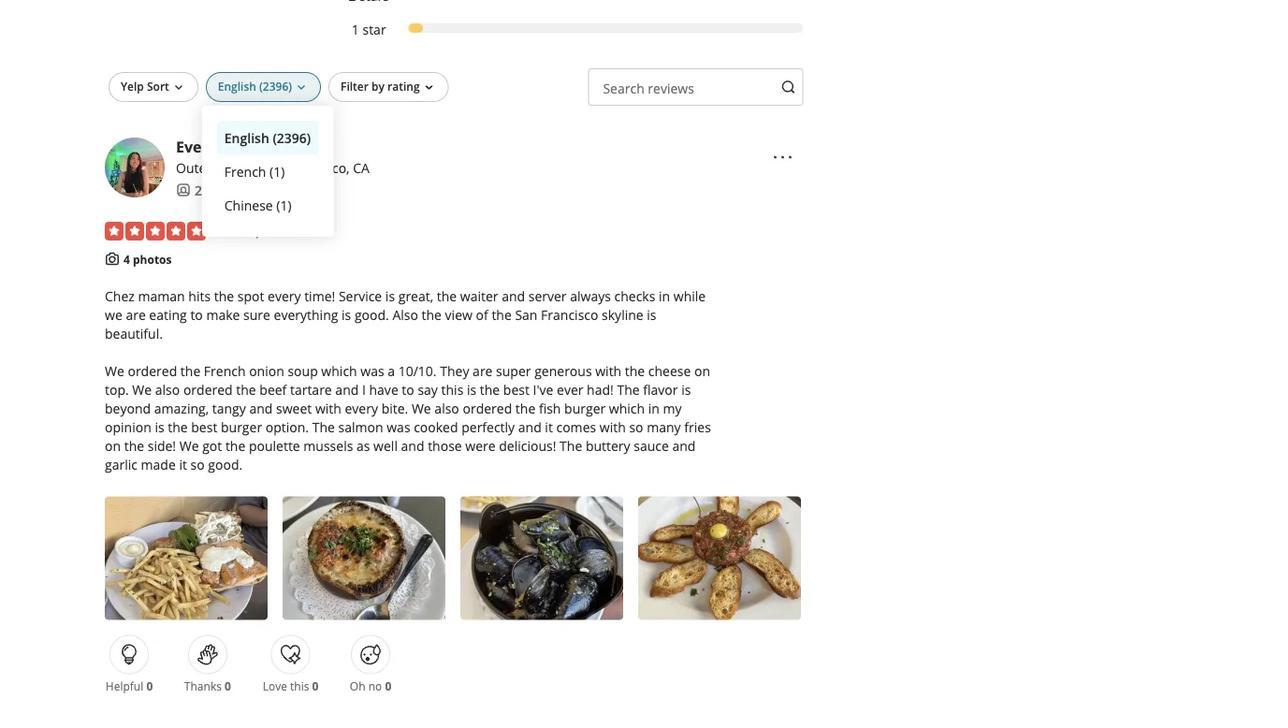 Task type: vqa. For each thing, say whether or not it's contained in the screenshot.
24 chevron down v2 image inside Auto Services Link
no



Task type: describe. For each thing, give the bounding box(es) containing it.
the right got
[[226, 437, 246, 455]]

amazing,
[[154, 400, 209, 417]]

flavor
[[643, 381, 678, 399]]

search
[[603, 79, 645, 97]]

yelp sort
[[121, 79, 169, 94]]

0 vertical spatial with
[[596, 362, 622, 380]]

by
[[372, 79, 385, 94]]

0 vertical spatial on
[[695, 362, 711, 380]]

yelp
[[121, 79, 144, 94]]

have
[[369, 381, 399, 399]]

(0 reactions) element for helpful 0
[[146, 678, 153, 693]]

0 horizontal spatial which
[[321, 362, 357, 380]]

tartare
[[290, 381, 332, 399]]

had!
[[587, 381, 614, 399]]

chez maman hits the spot every time! service is great, the waiter and server always checks in while we are eating to make sure everything is good. also the view of the san francisco skyline is beautiful.
[[105, 287, 706, 342]]

is up also
[[386, 287, 395, 305]]

0 vertical spatial the
[[617, 381, 640, 399]]

evelynne
[[176, 137, 243, 157]]

super
[[496, 362, 531, 380]]

sweet
[[276, 400, 312, 417]]

in inside we ordered the french onion soup which was a 10/10. they are super generous with the cheese on top. we also ordered the beef tartare and i have to say this is the best i've ever had! the flavor is beyond amazing, tangy and sweet with every bite. we also ordered the fish burger which in my opinion is the best burger option. the salmon was cooked perfectly and it comes with so many fries on the side! we got the poulette mussels as well and those were delicious! the buttery sauce and garlic made it so good.
[[649, 400, 660, 417]]

my
[[663, 400, 682, 417]]

filter reviews by 1 star rating element
[[330, 20, 804, 38]]

is down they
[[467, 381, 477, 399]]

no
[[369, 678, 382, 693]]

the up 'make'
[[214, 287, 234, 305]]

73
[[285, 181, 300, 199]]

those
[[428, 437, 462, 455]]

the left fish
[[516, 400, 536, 417]]

10,
[[241, 222, 259, 240]]

thanks 0
[[184, 678, 231, 693]]

i've
[[533, 381, 554, 399]]

everything
[[274, 306, 338, 324]]

love this 0
[[263, 678, 319, 693]]

side!
[[148, 437, 176, 455]]

chez
[[105, 287, 135, 305]]

1 horizontal spatial best
[[504, 381, 530, 399]]

the down super
[[480, 381, 500, 399]]

(1) for french (1)
[[270, 162, 285, 180]]

great,
[[399, 287, 434, 305]]

0 horizontal spatial so
[[191, 456, 205, 473]]

comes
[[557, 418, 597, 436]]

waiter
[[460, 287, 499, 305]]

nov 10, 2023
[[213, 222, 293, 240]]

4 0 from the left
[[385, 678, 392, 693]]

were
[[466, 437, 496, 455]]

16 chevron down v2 image for filter by rating
[[422, 80, 437, 95]]

2 vertical spatial the
[[560, 437, 583, 455]]

time!
[[304, 287, 335, 305]]

we left got
[[179, 437, 199, 455]]

reviews
[[648, 79, 695, 97]]

salmon
[[338, 418, 383, 436]]

filter
[[341, 79, 369, 94]]

english (2396) button
[[206, 72, 321, 102]]

the right of
[[492, 306, 512, 324]]

well
[[374, 437, 398, 455]]

evelynne l. link
[[176, 137, 260, 157]]

(2396) for english (2396) button
[[273, 129, 311, 146]]

1 horizontal spatial was
[[387, 418, 411, 436]]

photos
[[133, 252, 172, 267]]

poulette
[[249, 437, 300, 455]]

we up beyond on the bottom left of page
[[132, 381, 152, 399]]

l.
[[247, 137, 260, 157]]

search image
[[781, 80, 796, 95]]

server
[[529, 287, 567, 305]]

english (2396) for english (2396) button
[[224, 129, 311, 146]]

say
[[418, 381, 438, 399]]

2 horizontal spatial ordered
[[463, 400, 512, 417]]

mussels
[[304, 437, 353, 455]]

beyond
[[105, 400, 151, 417]]

view
[[445, 306, 473, 324]]

french inside we ordered the french onion soup which was a 10/10. they are super generous with the cheese on top. we also ordered the beef tartare and i have to say this is the best i've ever had! the flavor is beyond amazing, tangy and sweet with every bite. we also ordered the fish burger which in my opinion is the best burger option. the salmon was cooked perfectly and it comes with so many fries on the side! we got the poulette mussels as well and those were delicious! the buttery sauce and garlic made it so good.
[[204, 362, 246, 380]]

skyline
[[602, 306, 644, 324]]

checks
[[615, 287, 656, 305]]

spot
[[238, 287, 264, 305]]

the up 'amazing,'
[[181, 362, 201, 380]]

3 0 from the left
[[312, 678, 319, 693]]

and inside chez maman hits the spot every time! service is great, the waiter and server always checks in while we are eating to make sure everything is good. also the view of the san francisco skyline is beautiful.
[[502, 287, 525, 305]]

we down say
[[412, 400, 431, 417]]

every inside we ordered the french onion soup which was a 10/10. they are super generous with the cheese on top. we also ordered the beef tartare and i have to say this is the best i've ever had! the flavor is beyond amazing, tangy and sweet with every bite. we also ordered the fish burger which in my opinion is the best burger option. the salmon was cooked perfectly and it comes with so many fries on the side! we got the poulette mussels as well and those were delicious! the buttery sauce and garlic made it so good.
[[345, 400, 378, 417]]

chinese (1) button
[[217, 188, 319, 222]]

sort
[[147, 79, 169, 94]]

beef
[[260, 381, 287, 399]]

always
[[570, 287, 611, 305]]

french (1) button
[[217, 154, 319, 188]]

the down 'amazing,'
[[168, 418, 188, 436]]

1 vertical spatial with
[[315, 400, 342, 417]]

1 horizontal spatial it
[[545, 418, 553, 436]]

cooked
[[414, 418, 458, 436]]

filter by rating
[[341, 79, 420, 94]]

cheese
[[649, 362, 691, 380]]

are inside we ordered the french onion soup which was a 10/10. they are super generous with the cheese on top. we also ordered the beef tartare and i have to say this is the best i've ever had! the flavor is beyond amazing, tangy and sweet with every bite. we also ordered the fish burger which in my opinion is the best burger option. the salmon was cooked perfectly and it comes with so many fries on the side! we got the poulette mussels as well and those were delicious! the buttery sauce and garlic made it so good.
[[473, 362, 493, 380]]

make
[[206, 306, 240, 324]]

perfectly
[[462, 418, 515, 436]]

is down the service
[[342, 306, 351, 324]]

english for english (2396) popup button
[[218, 79, 256, 94]]

francisco,
[[289, 159, 350, 176]]

maman
[[138, 287, 185, 305]]

the up tangy
[[236, 381, 256, 399]]

1 vertical spatial best
[[191, 418, 218, 436]]

and right well
[[401, 437, 425, 455]]

rating
[[388, 79, 420, 94]]

we
[[105, 306, 122, 324]]

fries
[[685, 418, 711, 436]]

san inside evelynne l. outer sunset, san francisco, ca
[[263, 159, 286, 176]]

0 horizontal spatial burger
[[221, 418, 262, 436]]

english (2396) button
[[217, 121, 319, 154]]

and down beef at the bottom of page
[[249, 400, 273, 417]]

16 friends v2 image
[[176, 183, 191, 198]]

english for english (2396) button
[[224, 129, 269, 146]]

outer
[[176, 159, 212, 176]]

(0 reactions) element for oh no 0
[[385, 678, 392, 693]]

they
[[440, 362, 469, 380]]

generous
[[535, 362, 592, 380]]

16 camera v2 image
[[105, 252, 120, 267]]



Task type: locate. For each thing, give the bounding box(es) containing it.
best
[[504, 381, 530, 399], [191, 418, 218, 436]]

1 horizontal spatial good.
[[355, 306, 389, 324]]

4 photos link
[[124, 252, 172, 267]]

the down comes
[[560, 437, 583, 455]]

thanks
[[184, 678, 222, 693]]

french inside button
[[224, 162, 266, 180]]

1 vertical spatial ordered
[[183, 381, 233, 399]]

it
[[545, 418, 553, 436], [179, 456, 187, 473]]

1 vertical spatial english (2396)
[[224, 129, 311, 146]]

to inside chez maman hits the spot every time! service is great, the waiter and server always checks in while we are eating to make sure everything is good. also the view of the san francisco skyline is beautiful.
[[190, 306, 203, 324]]

1 vertical spatial good.
[[208, 456, 243, 473]]

0 horizontal spatial best
[[191, 418, 218, 436]]

1 horizontal spatial san
[[515, 306, 538, 324]]

was down bite.
[[387, 418, 411, 436]]

0 horizontal spatial also
[[155, 381, 180, 399]]

0 horizontal spatial good.
[[208, 456, 243, 473]]

soup
[[288, 362, 318, 380]]

1 vertical spatial (2396)
[[273, 129, 311, 146]]

1 horizontal spatial 16 chevron down v2 image
[[422, 80, 437, 95]]

(0 reactions) element right helpful
[[146, 678, 153, 693]]

was left a
[[361, 362, 384, 380]]

every up salmon
[[345, 400, 378, 417]]

(2396) for english (2396) popup button
[[259, 79, 292, 94]]

0 horizontal spatial every
[[268, 287, 301, 305]]

1 vertical spatial in
[[649, 400, 660, 417]]

0 vertical spatial french
[[224, 162, 266, 180]]

francisco
[[541, 306, 599, 324]]

(2396)
[[259, 79, 292, 94], [273, 129, 311, 146]]

also up cooked
[[435, 400, 460, 417]]

0 vertical spatial (1)
[[270, 162, 285, 180]]

1 horizontal spatial the
[[560, 437, 583, 455]]

are up beautiful. at the top of page
[[126, 306, 146, 324]]

(2396) inside popup button
[[259, 79, 292, 94]]

in left my
[[649, 400, 660, 417]]

276
[[195, 181, 217, 199]]

star
[[363, 20, 386, 38]]

is up my
[[682, 381, 691, 399]]

1 vertical spatial also
[[435, 400, 460, 417]]

of
[[476, 306, 488, 324]]

16 chevron down v2 image for english (2396)
[[294, 80, 309, 95]]

to inside we ordered the french onion soup which was a 10/10. they are super generous with the cheese on top. we also ordered the beef tartare and i have to say this is the best i've ever had! the flavor is beyond amazing, tangy and sweet with every bite. we also ordered the fish burger which in my opinion is the best burger option. the salmon was cooked perfectly and it comes with so many fries on the side! we got the poulette mussels as well and those were delicious! the buttery sauce and garlic made it so good.
[[402, 381, 415, 399]]

burger down tangy
[[221, 418, 262, 436]]

burger up comes
[[565, 400, 606, 417]]

16 chevron down v2 image right rating
[[422, 80, 437, 95]]

2 0 from the left
[[225, 678, 231, 693]]

san down server
[[515, 306, 538, 324]]

reviews element
[[225, 181, 258, 199]]

and down fries
[[673, 437, 696, 455]]

good. inside chez maman hits the spot every time! service is great, the waiter and server always checks in while we are eating to make sure everything is good. also the view of the san francisco skyline is beautiful.
[[355, 306, 389, 324]]

16 chevron down v2 image inside english (2396) popup button
[[294, 80, 309, 95]]

0
[[146, 678, 153, 693], [225, 678, 231, 693], [312, 678, 319, 693], [385, 678, 392, 693]]

(1) for chinese (1)
[[277, 196, 292, 214]]

also
[[393, 306, 418, 324]]

the down great,
[[422, 306, 442, 324]]

2 vertical spatial with
[[600, 418, 626, 436]]

1 vertical spatial are
[[473, 362, 493, 380]]

it down fish
[[545, 418, 553, 436]]

2 16 chevron down v2 image from the left
[[422, 80, 437, 95]]

1 vertical spatial it
[[179, 456, 187, 473]]

1 16 chevron down v2 image from the left
[[294, 80, 309, 95]]

0 vertical spatial best
[[504, 381, 530, 399]]

1 horizontal spatial ordered
[[183, 381, 233, 399]]

5 star rating image
[[105, 222, 206, 240]]

chinese
[[224, 196, 273, 214]]

buttery
[[586, 437, 631, 455]]

0 vertical spatial also
[[155, 381, 180, 399]]

helpful 0
[[106, 678, 153, 693]]

0 horizontal spatial 16 chevron down v2 image
[[294, 80, 309, 95]]

the down opinion
[[124, 437, 144, 455]]

2023
[[263, 222, 293, 240]]

nov
[[213, 222, 238, 240]]

opinion
[[105, 418, 151, 436]]

hits
[[188, 287, 211, 305]]

which up tartare
[[321, 362, 357, 380]]

this inside we ordered the french onion soup which was a 10/10. they are super generous with the cheese on top. we also ordered the beef tartare and i have to say this is the best i've ever had! the flavor is beyond amazing, tangy and sweet with every bite. we also ordered the fish burger which in my opinion is the best burger option. the salmon was cooked perfectly and it comes with so many fries on the side! we got the poulette mussels as well and those were delicious! the buttery sauce and garlic made it so good.
[[441, 381, 464, 399]]

1 vertical spatial the
[[312, 418, 335, 436]]

ordered up perfectly
[[463, 400, 512, 417]]

0 vertical spatial in
[[659, 287, 670, 305]]

best down super
[[504, 381, 530, 399]]

good. down the service
[[355, 306, 389, 324]]

top.
[[105, 381, 129, 399]]

(1)
[[270, 162, 285, 180], [277, 196, 292, 214]]

1 (0 reactions) element from the left
[[146, 678, 153, 693]]

english (2396) inside popup button
[[218, 79, 292, 94]]

oh no 0
[[350, 678, 392, 693]]

  text field
[[588, 68, 804, 106]]

this down they
[[441, 381, 464, 399]]

ordered up tangy
[[183, 381, 233, 399]]

with down tartare
[[315, 400, 342, 417]]

(0 reactions) element
[[146, 678, 153, 693], [225, 678, 231, 693], [312, 678, 319, 693], [385, 678, 392, 693]]

0 vertical spatial english (2396)
[[218, 79, 292, 94]]

16 chevron down v2 image inside filter by rating 'popup button'
[[422, 80, 437, 95]]

1 vertical spatial so
[[191, 456, 205, 473]]

1 vertical spatial burger
[[221, 418, 262, 436]]

beautiful.
[[105, 325, 163, 342]]

in inside chez maman hits the spot every time! service is great, the waiter and server always checks in while we are eating to make sure everything is good. also the view of the san francisco skyline is beautiful.
[[659, 287, 670, 305]]

0 horizontal spatial this
[[290, 678, 309, 693]]

0 vertical spatial to
[[190, 306, 203, 324]]

(0 reactions) element right love in the left of the page
[[312, 678, 319, 693]]

to down hits
[[190, 306, 203, 324]]

2 vertical spatial ordered
[[463, 400, 512, 417]]

on
[[695, 362, 711, 380], [105, 437, 121, 455]]

2 (0 reactions) element from the left
[[225, 678, 231, 693]]

0 vertical spatial so
[[629, 418, 644, 436]]

0 vertical spatial was
[[361, 362, 384, 380]]

made
[[141, 456, 176, 473]]

delicious!
[[499, 437, 557, 455]]

best up got
[[191, 418, 218, 436]]

0 horizontal spatial the
[[312, 418, 335, 436]]

english (2396) inside button
[[224, 129, 311, 146]]

tangy
[[212, 400, 246, 417]]

english (2396)
[[218, 79, 292, 94], [224, 129, 311, 146]]

which down had!
[[609, 400, 645, 417]]

fish
[[539, 400, 561, 417]]

french (1)
[[224, 162, 285, 180]]

1 horizontal spatial this
[[441, 381, 464, 399]]

(0 reactions) element right the thanks
[[225, 678, 231, 693]]

0 vertical spatial san
[[263, 159, 286, 176]]

3 (0 reactions) element from the left
[[312, 678, 319, 693]]

0 horizontal spatial on
[[105, 437, 121, 455]]

1 horizontal spatial which
[[609, 400, 645, 417]]

english inside popup button
[[218, 79, 256, 94]]

1 vertical spatial english
[[224, 129, 269, 146]]

0 horizontal spatial to
[[190, 306, 203, 324]]

eating
[[149, 306, 187, 324]]

english up sunset,
[[224, 129, 269, 146]]

good.
[[355, 306, 389, 324], [208, 456, 243, 473]]

are inside chez maman hits the spot every time! service is great, the waiter and server always checks in while we are eating to make sure everything is good. also the view of the san francisco skyline is beautiful.
[[126, 306, 146, 324]]

0 horizontal spatial are
[[126, 306, 146, 324]]

(1) up 2023
[[277, 196, 292, 214]]

is
[[386, 287, 395, 305], [342, 306, 351, 324], [647, 306, 657, 324], [467, 381, 477, 399], [682, 381, 691, 399], [155, 418, 164, 436]]

which
[[321, 362, 357, 380], [609, 400, 645, 417]]

4 photos
[[124, 252, 172, 267]]

also
[[155, 381, 180, 399], [435, 400, 460, 417]]

is down checks
[[647, 306, 657, 324]]

16 chevron down v2 image left filter
[[294, 80, 309, 95]]

oh
[[350, 678, 366, 693]]

menu image
[[772, 146, 795, 168]]

english (2396) up french (1) button on the left of page
[[224, 129, 311, 146]]

so down got
[[191, 456, 205, 473]]

french up tangy
[[204, 362, 246, 380]]

1 horizontal spatial also
[[435, 400, 460, 417]]

this right love in the left of the page
[[290, 678, 309, 693]]

0 vertical spatial english
[[218, 79, 256, 94]]

0 right helpful
[[146, 678, 153, 693]]

to left say
[[402, 381, 415, 399]]

san up 73
[[263, 159, 286, 176]]

0 horizontal spatial it
[[179, 456, 187, 473]]

filter by rating button
[[329, 72, 449, 102]]

san inside chez maman hits the spot every time! service is great, the waiter and server always checks in while we are eating to make sure everything is good. also the view of the san francisco skyline is beautiful.
[[515, 306, 538, 324]]

english inside button
[[224, 129, 269, 146]]

good. inside we ordered the french onion soup which was a 10/10. they are super generous with the cheese on top. we also ordered the beef tartare and i have to say this is the best i've ever had! the flavor is beyond amazing, tangy and sweet with every bite. we also ordered the fish burger which in my opinion is the best burger option. the salmon was cooked perfectly and it comes with so many fries on the side! we got the poulette mussels as well and those were delicious! the buttery sauce and garlic made it so good.
[[208, 456, 243, 473]]

0 vertical spatial which
[[321, 362, 357, 380]]

1 vertical spatial was
[[387, 418, 411, 436]]

(2396) up english (2396) button
[[259, 79, 292, 94]]

chinese (1)
[[224, 196, 292, 214]]

sure
[[243, 306, 270, 324]]

ordered
[[128, 362, 177, 380], [183, 381, 233, 399], [463, 400, 512, 417]]

and left i
[[335, 381, 359, 399]]

bite.
[[382, 400, 408, 417]]

16 chevron down v2 image
[[171, 80, 186, 95]]

also up 'amazing,'
[[155, 381, 180, 399]]

service
[[339, 287, 382, 305]]

on up garlic
[[105, 437, 121, 455]]

0 vertical spatial it
[[545, 418, 553, 436]]

1
[[352, 20, 359, 38]]

(2396) right l.
[[273, 129, 311, 146]]

with up had!
[[596, 362, 622, 380]]

sunset,
[[215, 159, 260, 176]]

option.
[[266, 418, 309, 436]]

0 vertical spatial ordered
[[128, 362, 177, 380]]

10/10.
[[399, 362, 437, 380]]

ordered up top.
[[128, 362, 177, 380]]

(0 reactions) element for thanks 0
[[225, 678, 231, 693]]

ever
[[557, 381, 584, 399]]

helpful
[[106, 678, 143, 693]]

french up reviews element
[[224, 162, 266, 180]]

1 horizontal spatial every
[[345, 400, 378, 417]]

0 horizontal spatial san
[[263, 159, 286, 176]]

1 vertical spatial french
[[204, 362, 246, 380]]

the up flavor
[[625, 362, 645, 380]]

4 (0 reactions) element from the left
[[385, 678, 392, 693]]

(0 reactions) element for love this 0
[[312, 678, 319, 693]]

1 horizontal spatial so
[[629, 418, 644, 436]]

english (2396) for english (2396) popup button
[[218, 79, 292, 94]]

i
[[362, 381, 366, 399]]

1 vertical spatial to
[[402, 381, 415, 399]]

english (2396) up english (2396) button
[[218, 79, 292, 94]]

onion
[[249, 362, 284, 380]]

1 vertical spatial on
[[105, 437, 121, 455]]

0 horizontal spatial ordered
[[128, 362, 177, 380]]

the up mussels
[[312, 418, 335, 436]]

1 0 from the left
[[146, 678, 153, 693]]

many
[[647, 418, 681, 436]]

1 star
[[352, 20, 386, 38]]

the right had!
[[617, 381, 640, 399]]

friends element
[[176, 181, 217, 199]]

0 vertical spatial are
[[126, 306, 146, 324]]

so up the sauce
[[629, 418, 644, 436]]

search reviews
[[603, 79, 695, 97]]

0 vertical spatial (2396)
[[259, 79, 292, 94]]

1 vertical spatial every
[[345, 400, 378, 417]]

and right waiter at top left
[[502, 287, 525, 305]]

0 right the thanks
[[225, 678, 231, 693]]

2 horizontal spatial the
[[617, 381, 640, 399]]

we
[[105, 362, 124, 380], [132, 381, 152, 399], [412, 400, 431, 417], [179, 437, 199, 455]]

we up top.
[[105, 362, 124, 380]]

4
[[124, 252, 130, 267]]

0 vertical spatial this
[[441, 381, 464, 399]]

burger
[[565, 400, 606, 417], [221, 418, 262, 436]]

is up the side!
[[155, 418, 164, 436]]

0 horizontal spatial was
[[361, 362, 384, 380]]

every up 'everything'
[[268, 287, 301, 305]]

the
[[617, 381, 640, 399], [312, 418, 335, 436], [560, 437, 583, 455]]

1 vertical spatial san
[[515, 306, 538, 324]]

we ordered the french onion soup which was a 10/10. they are super generous with the cheese on top. we also ordered the beef tartare and i have to say this is the best i've ever had! the flavor is beyond amazing, tangy and sweet with every bite. we also ordered the fish burger which in my opinion is the best burger option. the salmon was cooked perfectly and it comes with so many fries on the side! we got the poulette mussels as well and those were delicious! the buttery sauce and garlic made it so good.
[[105, 362, 711, 473]]

1 horizontal spatial are
[[473, 362, 493, 380]]

photo of evelynne l. image
[[105, 137, 165, 197]]

with up buttery
[[600, 418, 626, 436]]

1 vertical spatial (1)
[[277, 196, 292, 214]]

good. down got
[[208, 456, 243, 473]]

the
[[214, 287, 234, 305], [437, 287, 457, 305], [422, 306, 442, 324], [492, 306, 512, 324], [181, 362, 201, 380], [625, 362, 645, 380], [236, 381, 256, 399], [480, 381, 500, 399], [516, 400, 536, 417], [168, 418, 188, 436], [124, 437, 144, 455], [226, 437, 246, 455]]

1 horizontal spatial burger
[[565, 400, 606, 417]]

1 vertical spatial which
[[609, 400, 645, 417]]

0 vertical spatial every
[[268, 287, 301, 305]]

love
[[263, 678, 287, 693]]

1 horizontal spatial on
[[695, 362, 711, 380]]

(2396) inside button
[[273, 129, 311, 146]]

and up delicious!
[[518, 418, 542, 436]]

16 chevron down v2 image
[[294, 80, 309, 95], [422, 80, 437, 95]]

1 horizontal spatial to
[[402, 381, 415, 399]]

english right 16 chevron down v2 image
[[218, 79, 256, 94]]

(0 reactions) element right the no
[[385, 678, 392, 693]]

in left while
[[659, 287, 670, 305]]

are right they
[[473, 362, 493, 380]]

with
[[596, 362, 622, 380], [315, 400, 342, 417], [600, 418, 626, 436]]

it right made
[[179, 456, 187, 473]]

0 right love in the left of the page
[[312, 678, 319, 693]]

(1) up 73
[[270, 162, 285, 180]]

0 right the no
[[385, 678, 392, 693]]

every inside chez maman hits the spot every time! service is great, the waiter and server always checks in while we are eating to make sure everything is good. also the view of the san francisco skyline is beautiful.
[[268, 287, 301, 305]]

the up view
[[437, 287, 457, 305]]

0 vertical spatial good.
[[355, 306, 389, 324]]

on right cheese
[[695, 362, 711, 380]]

while
[[674, 287, 706, 305]]

0 vertical spatial burger
[[565, 400, 606, 417]]

1 vertical spatial this
[[290, 678, 309, 693]]



